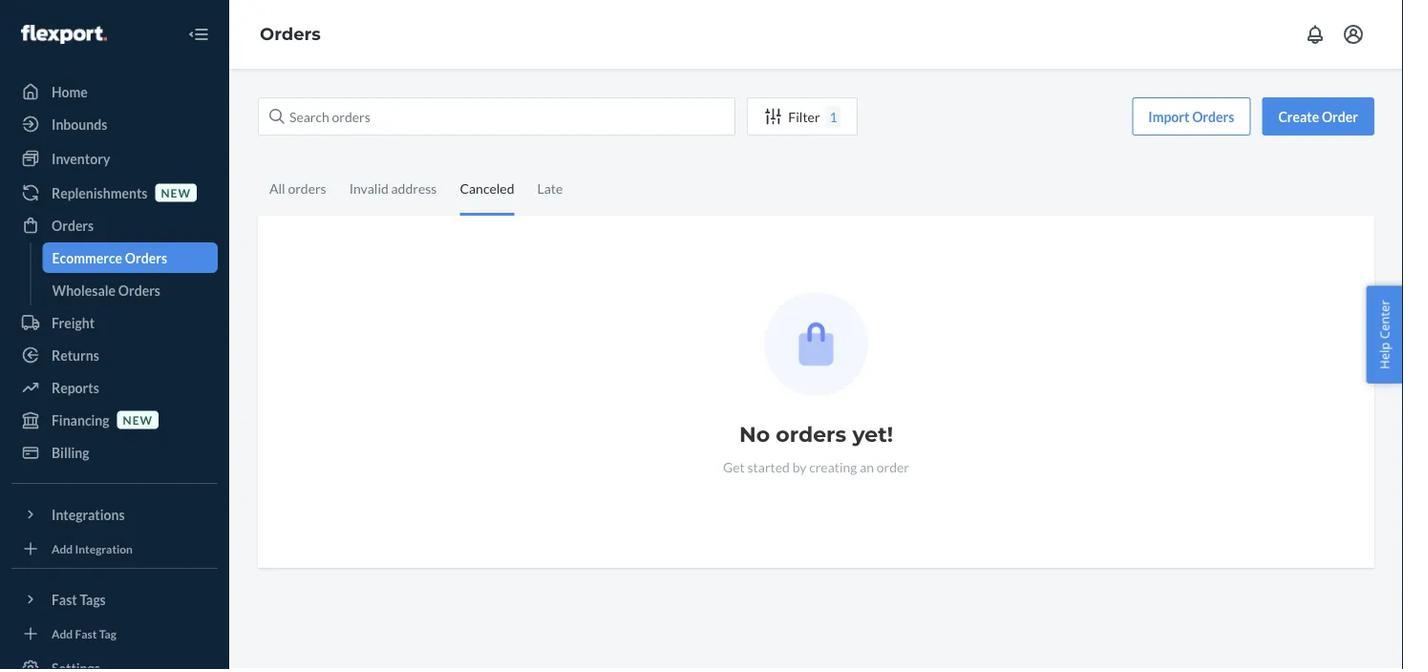 Task type: vqa. For each thing, say whether or not it's contained in the screenshot.
Feedback
no



Task type: locate. For each thing, give the bounding box(es) containing it.
add left the integration
[[52, 542, 73, 556]]

0 vertical spatial add
[[52, 542, 73, 556]]

wholesale orders
[[52, 282, 160, 299]]

add down fast tags
[[52, 627, 73, 641]]

billing link
[[11, 437, 218, 468]]

yet!
[[853, 422, 893, 448]]

new for replenishments
[[161, 186, 191, 200]]

tag
[[99, 627, 116, 641]]

add fast tag
[[52, 627, 116, 641]]

no
[[739, 422, 770, 448]]

0 horizontal spatial new
[[123, 413, 153, 427]]

orders right import
[[1192, 108, 1235, 125]]

orders
[[288, 180, 326, 196], [776, 422, 847, 448]]

2 add from the top
[[52, 627, 73, 641]]

0 vertical spatial orders
[[288, 180, 326, 196]]

reports
[[52, 380, 99, 396]]

orders for no
[[776, 422, 847, 448]]

get
[[723, 459, 745, 475]]

orders inside button
[[1192, 108, 1235, 125]]

orders link
[[260, 24, 321, 45], [11, 210, 218, 241]]

1
[[830, 108, 837, 125]]

orders down ecommerce orders "link"
[[118, 282, 160, 299]]

0 horizontal spatial orders
[[288, 180, 326, 196]]

0 horizontal spatial orders link
[[11, 210, 218, 241]]

returns
[[52, 347, 99, 363]]

import orders
[[1148, 108, 1235, 125]]

1 vertical spatial orders
[[776, 422, 847, 448]]

no orders yet!
[[739, 422, 893, 448]]

canceled
[[460, 180, 514, 196]]

order
[[877, 459, 909, 475]]

orders link up the "ecommerce orders"
[[11, 210, 218, 241]]

orders inside "link"
[[125, 250, 167, 266]]

orders for import orders
[[1192, 108, 1235, 125]]

search image
[[269, 109, 285, 124]]

inventory
[[52, 150, 110, 167]]

freight
[[52, 315, 95, 331]]

flexport logo image
[[21, 25, 107, 44]]

integrations button
[[11, 500, 218, 530]]

fast left "tags"
[[52, 592, 77, 608]]

late
[[537, 180, 563, 196]]

fast
[[52, 592, 77, 608], [75, 627, 97, 641]]

orders for ecommerce orders
[[125, 250, 167, 266]]

orders
[[260, 24, 321, 45], [1192, 108, 1235, 125], [52, 217, 94, 234], [125, 250, 167, 266], [118, 282, 160, 299]]

orders up the get started by creating an order
[[776, 422, 847, 448]]

0 vertical spatial new
[[161, 186, 191, 200]]

home
[[52, 84, 88, 100]]

1 vertical spatial new
[[123, 413, 153, 427]]

center
[[1376, 300, 1393, 339]]

1 vertical spatial add
[[52, 627, 73, 641]]

new down the reports link
[[123, 413, 153, 427]]

new down the inventory link
[[161, 186, 191, 200]]

open notifications image
[[1304, 23, 1327, 46]]

fast tags
[[52, 592, 106, 608]]

Search orders text field
[[258, 97, 736, 136]]

add
[[52, 542, 73, 556], [52, 627, 73, 641]]

0 vertical spatial fast
[[52, 592, 77, 608]]

creating
[[809, 459, 857, 475]]

wholesale
[[52, 282, 116, 299]]

1 horizontal spatial orders
[[776, 422, 847, 448]]

1 add from the top
[[52, 542, 73, 556]]

freight link
[[11, 308, 218, 338]]

invalid
[[349, 180, 389, 196]]

1 horizontal spatial orders link
[[260, 24, 321, 45]]

empty list image
[[764, 292, 868, 396]]

orders right all
[[288, 180, 326, 196]]

fast tags button
[[11, 585, 218, 615]]

by
[[792, 459, 807, 475]]

add integration link
[[11, 538, 218, 561]]

new
[[161, 186, 191, 200], [123, 413, 153, 427]]

orders up 'wholesale orders' link
[[125, 250, 167, 266]]

1 vertical spatial orders link
[[11, 210, 218, 241]]

fast inside dropdown button
[[52, 592, 77, 608]]

close navigation image
[[187, 23, 210, 46]]

create order link
[[1262, 97, 1375, 136]]

1 horizontal spatial new
[[161, 186, 191, 200]]

replenishments
[[52, 185, 148, 201]]

order
[[1322, 108, 1358, 125]]

fast left tag
[[75, 627, 97, 641]]

returns link
[[11, 340, 218, 371]]

orders link up search icon
[[260, 24, 321, 45]]

all orders
[[269, 180, 326, 196]]

new for financing
[[123, 413, 153, 427]]



Task type: describe. For each thing, give the bounding box(es) containing it.
invalid address
[[349, 180, 437, 196]]

wholesale orders link
[[43, 275, 218, 306]]

inventory link
[[11, 143, 218, 174]]

orders for all
[[288, 180, 326, 196]]

create
[[1278, 108, 1319, 125]]

add integration
[[52, 542, 133, 556]]

ecommerce
[[52, 250, 122, 266]]

help
[[1376, 342, 1393, 370]]

home link
[[11, 76, 218, 107]]

ecommerce orders link
[[43, 243, 218, 273]]

help center button
[[1366, 286, 1403, 384]]

an
[[860, 459, 874, 475]]

orders for wholesale orders
[[118, 282, 160, 299]]

billing
[[52, 445, 89, 461]]

orders up search icon
[[260, 24, 321, 45]]

all
[[269, 180, 285, 196]]

financing
[[52, 412, 109, 428]]

orders up ecommerce
[[52, 217, 94, 234]]

ecommerce orders
[[52, 250, 167, 266]]

filter 1
[[788, 108, 837, 125]]

add for add fast tag
[[52, 627, 73, 641]]

inbounds
[[52, 116, 107, 132]]

reports link
[[11, 373, 218, 403]]

add for add integration
[[52, 542, 73, 556]]

integration
[[75, 542, 133, 556]]

tags
[[80, 592, 106, 608]]

integrations
[[52, 507, 125, 523]]

create order
[[1278, 108, 1358, 125]]

get started by creating an order
[[723, 459, 909, 475]]

import
[[1148, 108, 1190, 125]]

help center
[[1376, 300, 1393, 370]]

0 vertical spatial orders link
[[260, 24, 321, 45]]

inbounds link
[[11, 109, 218, 139]]

filter
[[788, 108, 820, 125]]

import orders button
[[1132, 97, 1251, 136]]

address
[[391, 180, 437, 196]]

add fast tag link
[[11, 623, 218, 646]]

1 vertical spatial fast
[[75, 627, 97, 641]]

open account menu image
[[1342, 23, 1365, 46]]

started
[[747, 459, 790, 475]]



